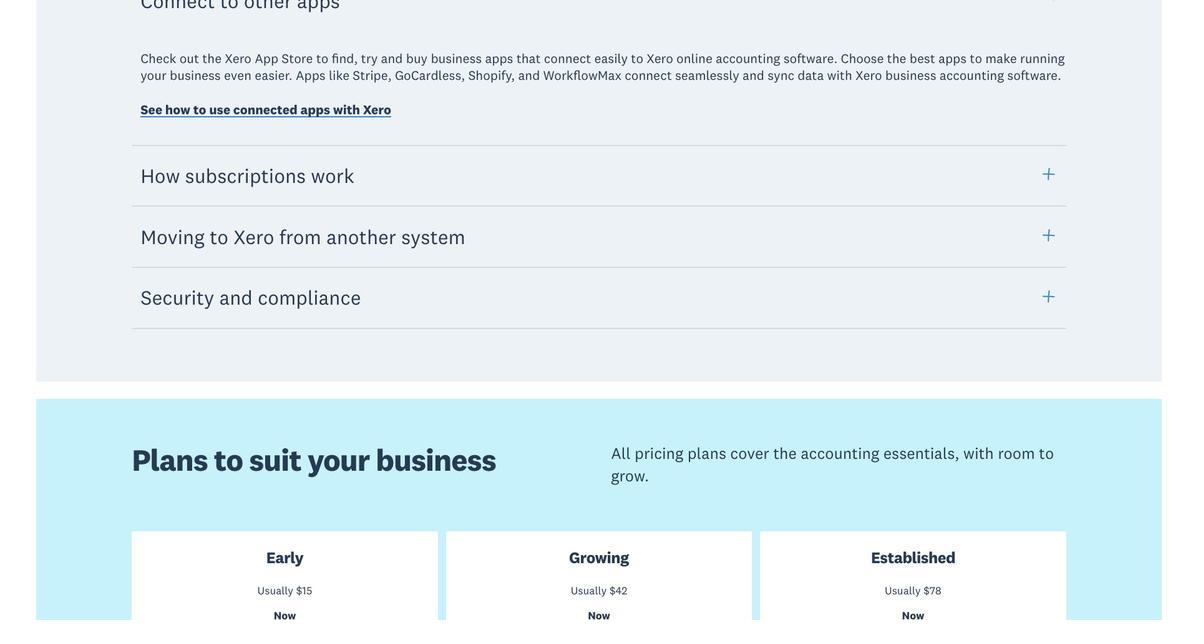 Task type: describe. For each thing, give the bounding box(es) containing it.
stripe,
[[353, 67, 392, 84]]

see how to use connected apps with xero
[[141, 101, 391, 118]]

your inside check out the xero app store to find, try and buy business apps that connect easily to xero online accounting software. choose the best apps to make running your business even easier. apps like stripe, gocardless, shopify, and workflowmax connect seamlessly and sync data with xero business accounting software.
[[141, 67, 167, 84]]

xero down stripe,
[[363, 101, 391, 118]]

1 horizontal spatial apps
[[485, 50, 514, 67]]

42
[[616, 584, 628, 598]]

0 horizontal spatial software.
[[784, 50, 838, 67]]

shopify,
[[469, 67, 515, 84]]

how subscriptions work button
[[132, 144, 1067, 207]]

see
[[141, 101, 162, 118]]

room
[[999, 443, 1036, 463]]

1 horizontal spatial software.
[[1008, 67, 1062, 84]]

choose
[[841, 50, 884, 67]]

essentials,
[[884, 443, 960, 463]]

gocardless,
[[395, 67, 465, 84]]

security and compliance
[[141, 285, 361, 310]]

usually $ 42
[[571, 584, 628, 598]]

1 horizontal spatial connect
[[625, 67, 672, 84]]

xero inside dropdown button
[[234, 224, 274, 249]]

0 horizontal spatial accounting
[[716, 50, 781, 67]]

2 horizontal spatial accounting
[[940, 67, 1005, 84]]

accounting inside all pricing plans cover the accounting essentials, with room to grow.
[[801, 443, 880, 463]]

with inside the 'see how to use connected apps with xero' link
[[333, 101, 360, 118]]

online
[[677, 50, 713, 67]]

to up apps
[[316, 50, 329, 67]]

grow.
[[611, 466, 650, 486]]

compliance
[[258, 285, 361, 310]]

78
[[930, 584, 942, 598]]

security
[[141, 285, 214, 310]]

and inside dropdown button
[[219, 285, 253, 310]]

best
[[910, 50, 936, 67]]

another
[[326, 224, 396, 249]]

xero down choose
[[856, 67, 883, 84]]

how
[[165, 101, 190, 118]]

to right easily
[[631, 50, 644, 67]]

xero left "online"
[[647, 50, 674, 67]]

to left the suit
[[214, 441, 243, 479]]

moving to xero from another system
[[141, 224, 466, 249]]

with inside all pricing plans cover the accounting essentials, with room to grow.
[[964, 443, 995, 463]]

connect to other apps element
[[120, 32, 1080, 146]]

plans to suit your business
[[132, 441, 496, 479]]

check
[[141, 50, 176, 67]]

usually $ 15
[[258, 584, 313, 598]]

easier.
[[255, 67, 293, 84]]

and right try at the top
[[381, 50, 403, 67]]

how
[[141, 163, 180, 188]]

find,
[[332, 50, 358, 67]]

and left sync
[[743, 67, 765, 84]]

to inside moving to xero from another system dropdown button
[[210, 224, 229, 249]]

even
[[224, 67, 252, 84]]



Task type: vqa. For each thing, say whether or not it's contained in the screenshot.
How Subscriptions Work 'dropdown button' in the top of the page
yes



Task type: locate. For each thing, give the bounding box(es) containing it.
accounting
[[716, 50, 781, 67], [940, 67, 1005, 84], [801, 443, 880, 463]]

the inside all pricing plans cover the accounting essentials, with room to grow.
[[774, 443, 797, 463]]

$
[[296, 584, 302, 598], [610, 584, 616, 598], [924, 584, 930, 598]]

connected
[[233, 101, 298, 118]]

1 $ from the left
[[296, 584, 302, 598]]

early
[[266, 547, 304, 567]]

0 horizontal spatial apps
[[301, 101, 330, 118]]

all pricing plans cover the accounting essentials, with room to grow.
[[611, 443, 1055, 486]]

work
[[311, 163, 354, 188]]

apps
[[296, 67, 326, 84]]

the right out
[[202, 50, 222, 67]]

1 horizontal spatial your
[[308, 441, 370, 479]]

2 horizontal spatial apps
[[939, 50, 967, 67]]

and down that
[[518, 67, 540, 84]]

1 usually from the left
[[258, 584, 294, 598]]

to left use
[[193, 101, 206, 118]]

apps right best
[[939, 50, 967, 67]]

data
[[798, 67, 824, 84]]

the
[[202, 50, 222, 67], [888, 50, 907, 67], [774, 443, 797, 463]]

like
[[329, 67, 350, 84]]

the left best
[[888, 50, 907, 67]]

1 horizontal spatial with
[[828, 67, 853, 84]]

xero up even
[[225, 50, 252, 67]]

usually left 15
[[258, 584, 294, 598]]

seamlessly
[[676, 67, 740, 84]]

to inside all pricing plans cover the accounting essentials, with room to grow.
[[1040, 443, 1055, 463]]

system
[[401, 224, 466, 249]]

software. down running
[[1008, 67, 1062, 84]]

your
[[141, 67, 167, 84], [308, 441, 370, 479]]

1 horizontal spatial $
[[610, 584, 616, 598]]

moving
[[141, 224, 205, 249]]

all
[[611, 443, 631, 463]]

pricing
[[635, 443, 684, 463]]

with inside check out the xero app store to find, try and buy business apps that connect easily to xero online accounting software. choose the best apps to make running your business even easier. apps like stripe, gocardless, shopify, and workflowmax connect seamlessly and sync data with xero business accounting software.
[[828, 67, 853, 84]]

running
[[1021, 50, 1065, 67]]

plans
[[132, 441, 208, 479]]

use
[[209, 101, 230, 118]]

xero left from
[[234, 224, 274, 249]]

suit
[[249, 441, 301, 479]]

usually for growing
[[571, 584, 607, 598]]

the right cover
[[774, 443, 797, 463]]

2 horizontal spatial $
[[924, 584, 930, 598]]

0 vertical spatial with
[[828, 67, 853, 84]]

0 horizontal spatial your
[[141, 67, 167, 84]]

plans
[[688, 443, 727, 463]]

1 horizontal spatial the
[[774, 443, 797, 463]]

to right moving
[[210, 224, 229, 249]]

xero
[[225, 50, 252, 67], [647, 50, 674, 67], [856, 67, 883, 84], [363, 101, 391, 118], [234, 224, 274, 249]]

0 vertical spatial your
[[141, 67, 167, 84]]

0 horizontal spatial the
[[202, 50, 222, 67]]

from
[[279, 224, 321, 249]]

make
[[986, 50, 1018, 67]]

1 vertical spatial with
[[333, 101, 360, 118]]

15
[[302, 584, 313, 598]]

connect down easily
[[625, 67, 672, 84]]

business
[[431, 50, 482, 67], [170, 67, 221, 84], [886, 67, 937, 84], [376, 441, 496, 479]]

app
[[255, 50, 279, 67]]

$ for growing
[[610, 584, 616, 598]]

and
[[381, 50, 403, 67], [518, 67, 540, 84], [743, 67, 765, 84], [219, 285, 253, 310]]

3 usually from the left
[[885, 584, 921, 598]]

$ for early
[[296, 584, 302, 598]]

workflowmax
[[544, 67, 622, 84]]

try
[[361, 50, 378, 67]]

sync
[[768, 67, 795, 84]]

2 vertical spatial with
[[964, 443, 995, 463]]

check out the xero app store to find, try and buy business apps that connect easily to xero online accounting software. choose the best apps to make running your business even easier. apps like stripe, gocardless, shopify, and workflowmax connect seamlessly and sync data with xero business accounting software.
[[141, 50, 1065, 84]]

with
[[828, 67, 853, 84], [333, 101, 360, 118], [964, 443, 995, 463]]

0 horizontal spatial with
[[333, 101, 360, 118]]

2 horizontal spatial the
[[888, 50, 907, 67]]

software.
[[784, 50, 838, 67], [1008, 67, 1062, 84]]

connect up workflowmax
[[544, 50, 591, 67]]

2 horizontal spatial with
[[964, 443, 995, 463]]

usually
[[258, 584, 294, 598], [571, 584, 607, 598], [885, 584, 921, 598]]

store
[[282, 50, 313, 67]]

apps down apps
[[301, 101, 330, 118]]

security and compliance button
[[132, 266, 1067, 329]]

usually left 42
[[571, 584, 607, 598]]

usually for early
[[258, 584, 294, 598]]

$ down the early on the bottom of the page
[[296, 584, 302, 598]]

easily
[[595, 50, 628, 67]]

to left make
[[971, 50, 983, 67]]

buy
[[406, 50, 428, 67]]

1 vertical spatial your
[[308, 441, 370, 479]]

1 horizontal spatial accounting
[[801, 443, 880, 463]]

with down like
[[333, 101, 360, 118]]

moving to xero from another system button
[[132, 205, 1067, 268]]

growing
[[570, 547, 629, 567]]

0 horizontal spatial connect
[[544, 50, 591, 67]]

software. up data
[[784, 50, 838, 67]]

usually for established
[[885, 584, 921, 598]]

0 horizontal spatial usually
[[258, 584, 294, 598]]

to inside the 'see how to use connected apps with xero' link
[[193, 101, 206, 118]]

3 $ from the left
[[924, 584, 930, 598]]

$ down established
[[924, 584, 930, 598]]

cover
[[731, 443, 770, 463]]

apps
[[485, 50, 514, 67], [939, 50, 967, 67], [301, 101, 330, 118]]

0 horizontal spatial $
[[296, 584, 302, 598]]

how subscriptions work
[[141, 163, 354, 188]]

1 horizontal spatial usually
[[571, 584, 607, 598]]

and right the security on the left of page
[[219, 285, 253, 310]]

see how to use connected apps with xero link
[[141, 101, 391, 121]]

with down choose
[[828, 67, 853, 84]]

usually $ 78
[[885, 584, 942, 598]]

2 horizontal spatial usually
[[885, 584, 921, 598]]

usually left 78
[[885, 584, 921, 598]]

apps up shopify,
[[485, 50, 514, 67]]

to right room
[[1040, 443, 1055, 463]]

2 usually from the left
[[571, 584, 607, 598]]

2 $ from the left
[[610, 584, 616, 598]]

established
[[872, 547, 956, 567]]

$ down the growing
[[610, 584, 616, 598]]

subscriptions
[[185, 163, 306, 188]]

that
[[517, 50, 541, 67]]

to
[[316, 50, 329, 67], [631, 50, 644, 67], [971, 50, 983, 67], [193, 101, 206, 118], [210, 224, 229, 249], [214, 441, 243, 479], [1040, 443, 1055, 463]]

$ for established
[[924, 584, 930, 598]]

with left room
[[964, 443, 995, 463]]

out
[[180, 50, 199, 67]]

connect
[[544, 50, 591, 67], [625, 67, 672, 84]]



